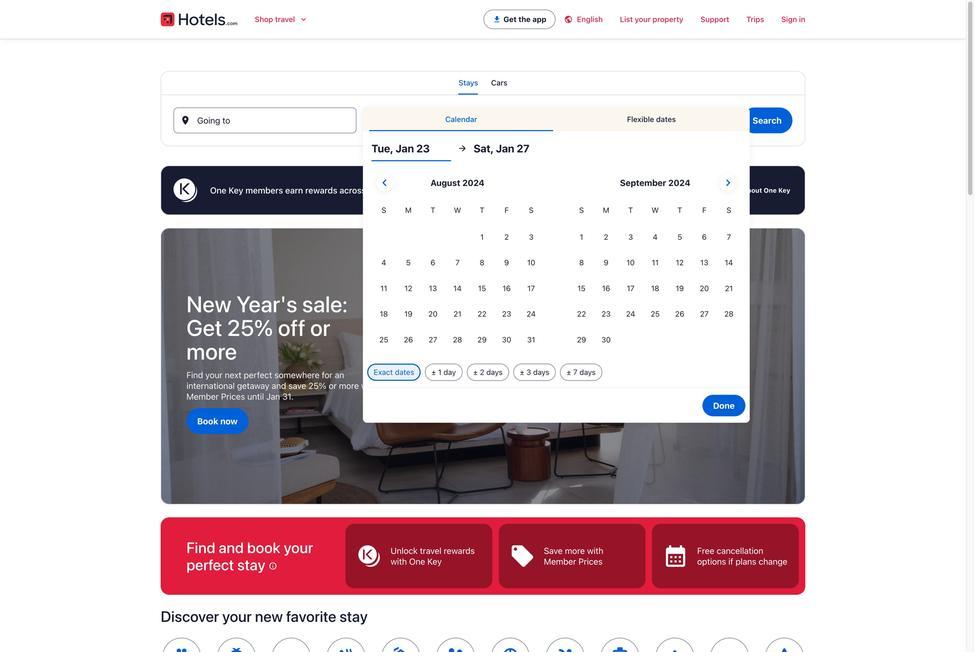 Task type: describe. For each thing, give the bounding box(es) containing it.
0 vertical spatial or
[[310, 314, 330, 341]]

directional image
[[458, 144, 467, 153]]

stays
[[459, 78, 478, 87]]

2 8 button from the left
[[570, 250, 594, 275]]

about
[[744, 187, 762, 194]]

jan right "sat,"
[[496, 142, 515, 155]]

2 s from the left
[[529, 206, 534, 214]]

unlock travel rewards with one key
[[391, 545, 475, 566]]

getaway
[[237, 380, 270, 391]]

book now link
[[187, 408, 249, 434]]

18 for 18 button to the right
[[651, 284, 660, 293]]

0 vertical spatial 5 button
[[668, 225, 692, 249]]

september 2024 element
[[570, 204, 742, 353]]

25 for the left 25 button
[[380, 335, 389, 344]]

0 horizontal spatial 1
[[438, 368, 442, 377]]

options
[[698, 556, 727, 566]]

26 for bottommost 26 button
[[404, 335, 413, 344]]

2 17 button from the left
[[619, 276, 643, 301]]

somewhere
[[275, 370, 320, 380]]

1 9 button from the left
[[495, 250, 519, 275]]

0 horizontal spatial rewards
[[305, 185, 338, 195]]

your left new
[[222, 607, 252, 625]]

earn
[[285, 185, 303, 195]]

6 inside the 'september 2024' element
[[702, 232, 707, 241]]

31
[[527, 335, 535, 344]]

get the app link
[[484, 10, 556, 29]]

0 horizontal spatial key
[[229, 185, 243, 195]]

new
[[255, 607, 283, 625]]

0 horizontal spatial one
[[210, 185, 227, 195]]

jan 23 - jan 27 button
[[363, 108, 546, 133]]

27 inside the 'september 2024' element
[[700, 309, 709, 318]]

the
[[519, 15, 531, 24]]

cars
[[491, 78, 508, 87]]

off
[[278, 314, 306, 341]]

10 inside august 2024 "element"
[[527, 258, 536, 267]]

stays link
[[459, 71, 478, 95]]

list
[[620, 15, 633, 24]]

september
[[620, 178, 667, 188]]

sign
[[782, 15, 797, 24]]

next month image
[[722, 176, 735, 189]]

an
[[335, 370, 344, 380]]

jan left - on the left top of the page
[[387, 120, 401, 130]]

1 vertical spatial stay
[[340, 607, 368, 625]]

dates for exact dates
[[395, 368, 414, 377]]

shop
[[255, 15, 273, 24]]

august
[[431, 178, 461, 188]]

prices inside new year's sale: get 25% off or more find your next perfect somewhere for an international getaway and save 25% or more with member prices until jan 31.
[[221, 391, 245, 401]]

1 horizontal spatial 26 button
[[668, 302, 692, 326]]

2 24 button from the left
[[619, 302, 643, 326]]

0 vertical spatial and
[[455, 185, 470, 195]]

7 inside august 2024 "element"
[[456, 258, 460, 267]]

and inside new year's sale: get 25% off or more find your next perfect somewhere for an international getaway and save 25% or more with member prices until jan 31.
[[272, 380, 286, 391]]

11 inside the 'september 2024' element
[[652, 258, 659, 267]]

0 vertical spatial 11 button
[[643, 250, 668, 275]]

save
[[289, 380, 306, 391]]

19 button inside august 2024 "element"
[[396, 302, 421, 326]]

1 horizontal spatial 7 button
[[717, 225, 742, 249]]

6 inside august 2024 "element"
[[431, 258, 436, 267]]

shop travel button
[[246, 9, 317, 30]]

23 inside jan 23 - jan 27 button
[[403, 120, 413, 130]]

14 button inside august 2024 "element"
[[445, 276, 470, 301]]

english
[[577, 15, 603, 24]]

f for august 2024
[[505, 206, 509, 214]]

find and book your perfect stay
[[187, 538, 313, 573]]

1 s from the left
[[382, 206, 386, 214]]

2 23 button from the left
[[594, 302, 619, 326]]

30 for second 30 button from right
[[502, 335, 512, 344]]

17 inside the 'september 2024' element
[[627, 284, 635, 293]]

w for august
[[454, 206, 461, 214]]

1 vertical spatial 25%
[[309, 380, 327, 391]]

unlock
[[391, 545, 418, 556]]

member inside new year's sale: get 25% off or more find your next perfect somewhere for an international getaway and save 25% or more with member prices until jan 31.
[[187, 391, 219, 401]]

exact
[[374, 368, 393, 377]]

flexible
[[627, 115, 654, 124]]

application inside new year's sale: get 25% off or more main content
[[372, 170, 742, 353]]

1 vertical spatial 21 button
[[445, 302, 470, 326]]

0 horizontal spatial 18 button
[[372, 302, 396, 326]]

new year's sale: get 25% off or more find your next perfect somewhere for an international getaway and save 25% or more with member prices until jan 31.
[[187, 290, 378, 401]]

2 button for august 2024
[[495, 225, 519, 249]]

1 vertical spatial 26 button
[[396, 327, 421, 352]]

hotels.com,
[[405, 185, 453, 195]]

3 button for august 2024
[[519, 225, 544, 249]]

0 horizontal spatial 11 button
[[372, 276, 396, 301]]

learn about one key link
[[722, 182, 793, 199]]

15 button inside the 'september 2024' element
[[570, 276, 594, 301]]

± 3 days
[[520, 368, 550, 377]]

tab list containing stays
[[161, 71, 806, 95]]

0 vertical spatial 20 button
[[692, 276, 717, 301]]

sat, jan 27
[[474, 142, 530, 155]]

cancellation
[[717, 545, 764, 556]]

learn about one key
[[724, 187, 791, 194]]

10 inside the 'september 2024' element
[[627, 258, 635, 267]]

save more with member prices
[[544, 545, 604, 566]]

your inside new year's sale: get 25% off or more find your next perfect somewhere for an international getaway and save 25% or more with member prices until jan 31.
[[205, 370, 223, 380]]

1 horizontal spatial 20
[[700, 284, 709, 293]]

8 for first 8 button from left
[[480, 258, 485, 267]]

tue,
[[372, 142, 393, 155]]

get inside get the app link
[[504, 15, 517, 24]]

21 for bottom the 21 button
[[454, 309, 462, 318]]

2 9 button from the left
[[594, 250, 619, 275]]

23 inside august 2024 "element"
[[502, 309, 511, 318]]

app
[[533, 15, 547, 24]]

in
[[799, 15, 806, 24]]

1 horizontal spatial more
[[339, 380, 359, 391]]

11 inside august 2024 "element"
[[381, 284, 387, 293]]

members
[[246, 185, 283, 195]]

14 for 14 "button" within august 2024 "element"
[[454, 284, 462, 293]]

one key members earn rewards across expedia, hotels.com, and vrbo
[[210, 185, 491, 195]]

travel for shop
[[275, 15, 295, 24]]

0 horizontal spatial 25%
[[227, 314, 273, 341]]

list your property link
[[612, 9, 692, 30]]

favorite
[[286, 607, 336, 625]]

3 t from the left
[[629, 206, 633, 214]]

± 7 days
[[567, 368, 596, 377]]

next
[[225, 370, 242, 380]]

trips
[[747, 15, 765, 24]]

15 inside august 2024 "element"
[[478, 284, 486, 293]]

get the app
[[504, 15, 547, 24]]

21 for the right the 21 button
[[725, 284, 733, 293]]

1 23 button from the left
[[495, 302, 519, 326]]

support link
[[692, 9, 738, 30]]

1 vertical spatial or
[[329, 380, 337, 391]]

27 inside august 2024 "element"
[[429, 335, 438, 344]]

find inside find and book your perfect stay
[[187, 538, 215, 556]]

16 inside the 'september 2024' element
[[602, 284, 610, 293]]

16 inside august 2024 "element"
[[503, 284, 511, 293]]

4 inside "element"
[[382, 258, 386, 267]]

across
[[340, 185, 366, 195]]

now
[[220, 416, 238, 426]]

sign in button
[[773, 9, 814, 30]]

5 inside the 'september 2024' element
[[678, 232, 682, 241]]

shop travel
[[255, 15, 295, 24]]

discover
[[161, 607, 219, 625]]

± for ± 7 days
[[567, 368, 572, 377]]

0 horizontal spatial 2
[[480, 368, 485, 377]]

0 vertical spatial 25 button
[[643, 302, 668, 326]]

september 2024
[[620, 178, 691, 188]]

13 for bottommost 13 button
[[429, 284, 437, 293]]

29 for 1st "29" button from left
[[478, 335, 487, 344]]

previous month image
[[379, 176, 391, 189]]

0 vertical spatial 4 button
[[643, 225, 668, 249]]

xsmall image
[[269, 562, 277, 570]]

1 22 button from the left
[[470, 302, 495, 326]]

0 vertical spatial 12 button
[[668, 250, 692, 275]]

with inside save more with member prices
[[587, 545, 604, 556]]

for
[[322, 370, 333, 380]]

trailing image
[[299, 15, 308, 24]]

jan right - on the left top of the page
[[422, 120, 435, 130]]

1 vertical spatial 13 button
[[421, 276, 445, 301]]

august 2024 element
[[372, 204, 544, 353]]

1 vertical spatial 6 button
[[421, 250, 445, 275]]

0 vertical spatial 13 button
[[692, 250, 717, 275]]

1 vertical spatial 5 button
[[396, 250, 421, 275]]

± for ± 2 days
[[473, 368, 478, 377]]

until
[[247, 391, 264, 401]]

3 out of 3 element
[[652, 524, 799, 588]]

vrbo
[[472, 185, 491, 195]]

2 30 button from the left
[[594, 327, 619, 352]]

jan 23 - jan 27
[[387, 120, 447, 130]]

flexible dates link
[[560, 108, 744, 131]]

support
[[701, 15, 730, 24]]

calendar
[[446, 115, 478, 124]]

f for september 2024
[[703, 206, 707, 214]]

one inside unlock travel rewards with one key
[[409, 556, 425, 566]]

2 t from the left
[[480, 206, 485, 214]]

17 inside august 2024 "element"
[[528, 284, 535, 293]]

12 for the bottom 12 button
[[405, 284, 413, 293]]

1 vertical spatial 12 button
[[396, 276, 421, 301]]

august 2024
[[431, 178, 485, 188]]

2 horizontal spatial one
[[764, 187, 777, 194]]

days for ± 2 days
[[487, 368, 503, 377]]

sale:
[[302, 290, 348, 317]]

0 vertical spatial 6 button
[[692, 225, 717, 249]]

if
[[729, 556, 734, 566]]

change
[[759, 556, 788, 566]]

flexible dates
[[627, 115, 676, 124]]

13 for topmost 13 button
[[701, 258, 709, 267]]

tab list containing calendar
[[363, 108, 750, 131]]

cars link
[[491, 71, 508, 95]]

2 horizontal spatial key
[[779, 187, 791, 194]]

1 vertical spatial 28 button
[[445, 327, 470, 352]]

search button
[[742, 108, 793, 133]]

done button
[[703, 395, 746, 416]]

9 for 1st 9 button from the right
[[604, 258, 609, 267]]

jan inside new year's sale: get 25% off or more find your next perfect somewhere for an international getaway and save 25% or more with member prices until jan 31.
[[266, 391, 280, 401]]

± 2 days
[[473, 368, 503, 377]]

tue, jan 23
[[372, 142, 430, 155]]

31.
[[283, 391, 294, 401]]

31 button
[[519, 327, 544, 352]]

4 t from the left
[[678, 206, 682, 214]]

2024 for august 2024
[[463, 178, 485, 188]]

1 t from the left
[[431, 206, 436, 214]]

calendar link
[[370, 108, 553, 131]]

trips link
[[738, 9, 773, 30]]

0 vertical spatial 4
[[653, 232, 658, 241]]

1 button for august 2024
[[470, 225, 495, 249]]

1 10 button from the left
[[519, 250, 544, 275]]

your right list
[[635, 15, 651, 24]]

± for ± 3 days
[[520, 368, 525, 377]]

done
[[713, 401, 735, 411]]

1 vertical spatial 27 button
[[421, 327, 445, 352]]

days for ± 7 days
[[580, 368, 596, 377]]

0 vertical spatial more
[[187, 338, 237, 364]]

book now
[[197, 416, 238, 426]]



Task type: vqa. For each thing, say whether or not it's contained in the screenshot.
Spa 'button'
no



Task type: locate. For each thing, give the bounding box(es) containing it.
1 inside the 'september 2024' element
[[580, 232, 584, 241]]

0 vertical spatial 27 button
[[692, 302, 717, 326]]

book
[[197, 416, 218, 426]]

dates right "exact"
[[395, 368, 414, 377]]

rewards
[[305, 185, 338, 195], [444, 545, 475, 556]]

0 horizontal spatial 25 button
[[372, 327, 396, 352]]

0 horizontal spatial m
[[405, 206, 412, 214]]

and left book
[[219, 538, 244, 556]]

1 horizontal spatial 26
[[676, 309, 685, 318]]

free
[[698, 545, 715, 556]]

stay
[[237, 556, 266, 573], [340, 607, 368, 625]]

2 16 from the left
[[602, 284, 610, 293]]

3 days from the left
[[580, 368, 596, 377]]

0 vertical spatial travel
[[275, 15, 295, 24]]

17 button
[[519, 276, 544, 301], [619, 276, 643, 301]]

1 vertical spatial find
[[187, 538, 215, 556]]

m
[[405, 206, 412, 214], [603, 206, 610, 214]]

24 inside "element"
[[527, 309, 536, 318]]

travel inside shop travel dropdown button
[[275, 15, 295, 24]]

dates inside flexible dates link
[[656, 115, 676, 124]]

2 9 from the left
[[604, 258, 609, 267]]

1 vertical spatial 14 button
[[445, 276, 470, 301]]

2 29 button from the left
[[570, 327, 594, 352]]

1 horizontal spatial 17 button
[[619, 276, 643, 301]]

2 horizontal spatial and
[[455, 185, 470, 195]]

1 horizontal spatial 10
[[627, 258, 635, 267]]

19 button inside the 'september 2024' element
[[668, 276, 692, 301]]

29
[[478, 335, 487, 344], [577, 335, 586, 344]]

2 8 from the left
[[579, 258, 584, 267]]

8 for first 8 button from the right
[[579, 258, 584, 267]]

1 vertical spatial 13
[[429, 284, 437, 293]]

0 horizontal spatial 29
[[478, 335, 487, 344]]

1 2024 from the left
[[463, 178, 485, 188]]

8 inside august 2024 "element"
[[480, 258, 485, 267]]

0 horizontal spatial 17 button
[[519, 276, 544, 301]]

days down 31 button
[[533, 368, 550, 377]]

0 vertical spatial member
[[187, 391, 219, 401]]

0 vertical spatial 18
[[651, 284, 660, 293]]

2 1 button from the left
[[570, 225, 594, 249]]

0 vertical spatial with
[[361, 380, 378, 391]]

-
[[415, 120, 419, 130]]

18 for 18 button to the left
[[380, 309, 388, 318]]

1 inside august 2024 "element"
[[481, 232, 484, 241]]

± right day
[[473, 368, 478, 377]]

29 button up ± 2 days
[[470, 327, 495, 352]]

15 inside the 'september 2024' element
[[578, 284, 586, 293]]

13 inside august 2024 "element"
[[429, 284, 437, 293]]

2 24 from the left
[[626, 309, 636, 318]]

1 w from the left
[[454, 206, 461, 214]]

2 22 from the left
[[577, 309, 586, 318]]

1 30 button from the left
[[495, 327, 519, 352]]

15
[[478, 284, 486, 293], [578, 284, 586, 293]]

one
[[210, 185, 227, 195], [764, 187, 777, 194], [409, 556, 425, 566]]

25 for the topmost 25 button
[[651, 309, 660, 318]]

3 for august 2024
[[529, 232, 534, 241]]

1 30 from the left
[[502, 335, 512, 344]]

more inside save more with member prices
[[565, 545, 585, 556]]

2 vertical spatial with
[[391, 556, 407, 566]]

18 inside the 'september 2024' element
[[651, 284, 660, 293]]

22
[[478, 309, 487, 318], [577, 309, 586, 318]]

expedia,
[[368, 185, 402, 195]]

23 inside tue, jan 23 button
[[417, 142, 430, 155]]

0 horizontal spatial perfect
[[187, 556, 234, 573]]

3 button
[[519, 225, 544, 249], [619, 225, 643, 249]]

w down september 2024
[[652, 206, 659, 214]]

1 horizontal spatial 25
[[651, 309, 660, 318]]

and up 31.
[[272, 380, 286, 391]]

±
[[432, 368, 436, 377], [473, 368, 478, 377], [520, 368, 525, 377], [567, 368, 572, 377]]

14
[[725, 258, 733, 267], [454, 284, 462, 293]]

25% down for
[[309, 380, 327, 391]]

days for ± 3 days
[[533, 368, 550, 377]]

23
[[403, 120, 413, 130], [417, 142, 430, 155], [502, 309, 511, 318], [602, 309, 611, 318]]

2 16 button from the left
[[594, 276, 619, 301]]

stay left xsmall icon
[[237, 556, 266, 573]]

2 horizontal spatial 1
[[580, 232, 584, 241]]

perfect inside new year's sale: get 25% off or more find your next perfect somewhere for an international getaway and save 25% or more with member prices until jan 31.
[[244, 370, 272, 380]]

w
[[454, 206, 461, 214], [652, 206, 659, 214]]

dates
[[656, 115, 676, 124], [395, 368, 414, 377]]

international
[[187, 380, 235, 391]]

19
[[676, 284, 684, 293], [405, 309, 413, 318]]

29 up ± 7 days at the bottom right
[[577, 335, 586, 344]]

7 inside the 'september 2024' element
[[727, 232, 731, 241]]

25%
[[227, 314, 273, 341], [309, 380, 327, 391]]

dates right flexible on the right top
[[656, 115, 676, 124]]

14 button inside the 'september 2024' element
[[717, 250, 742, 275]]

1 29 button from the left
[[470, 327, 495, 352]]

24 button
[[519, 302, 544, 326], [619, 302, 643, 326]]

m inside august 2024 "element"
[[405, 206, 412, 214]]

t down september
[[629, 206, 633, 214]]

1 horizontal spatial 16
[[602, 284, 610, 293]]

26 inside august 2024 "element"
[[404, 335, 413, 344]]

5 inside august 2024 "element"
[[406, 258, 411, 267]]

3 for september 2024
[[629, 232, 633, 241]]

8 button
[[470, 250, 495, 275], [570, 250, 594, 275]]

t down hotels.com,
[[431, 206, 436, 214]]

1 vertical spatial 6
[[431, 258, 436, 267]]

small image
[[564, 15, 577, 24]]

1 3 button from the left
[[519, 225, 544, 249]]

± down 31 button
[[520, 368, 525, 377]]

with right the save
[[587, 545, 604, 556]]

1 22 from the left
[[478, 309, 487, 318]]

more down an
[[339, 380, 359, 391]]

sat,
[[474, 142, 494, 155]]

2024 for september 2024
[[669, 178, 691, 188]]

1 horizontal spatial one
[[409, 556, 425, 566]]

1 for september 2024
[[580, 232, 584, 241]]

29 inside the 'september 2024' element
[[577, 335, 586, 344]]

26 for the right 26 button
[[676, 309, 685, 318]]

1 17 button from the left
[[519, 276, 544, 301]]

1 m from the left
[[405, 206, 412, 214]]

1 horizontal spatial 14 button
[[717, 250, 742, 275]]

sign in
[[782, 15, 806, 24]]

0 horizontal spatial 26 button
[[396, 327, 421, 352]]

1 horizontal spatial 28 button
[[717, 302, 742, 326]]

1 vertical spatial 14
[[454, 284, 462, 293]]

days left ± 3 days at the bottom right of page
[[487, 368, 503, 377]]

2 15 button from the left
[[570, 276, 594, 301]]

1 vertical spatial 21
[[454, 309, 462, 318]]

0 horizontal spatial 22 button
[[470, 302, 495, 326]]

12 inside the 'september 2024' element
[[676, 258, 684, 267]]

with inside unlock travel rewards with one key
[[391, 556, 407, 566]]

20 inside "element"
[[429, 309, 438, 318]]

0 horizontal spatial 2024
[[463, 178, 485, 188]]

0 horizontal spatial 20
[[429, 309, 438, 318]]

0 vertical spatial 7 button
[[717, 225, 742, 249]]

days right ± 3 days at the bottom right of page
[[580, 368, 596, 377]]

dates for flexible dates
[[656, 115, 676, 124]]

year's
[[236, 290, 298, 317]]

1 vertical spatial dates
[[395, 368, 414, 377]]

2 inside "element"
[[505, 232, 509, 241]]

0 vertical spatial 21
[[725, 284, 733, 293]]

perfect inside find and book your perfect stay
[[187, 556, 234, 573]]

2 horizontal spatial with
[[587, 545, 604, 556]]

1 15 button from the left
[[470, 276, 495, 301]]

18 button
[[643, 276, 668, 301], [372, 302, 396, 326]]

2 ± from the left
[[473, 368, 478, 377]]

13 button
[[692, 250, 717, 275], [421, 276, 445, 301]]

30 for second 30 button
[[602, 335, 611, 344]]

jan right tue, at the top left
[[396, 142, 414, 155]]

0 horizontal spatial f
[[505, 206, 509, 214]]

0 horizontal spatial 4
[[382, 258, 386, 267]]

1 vertical spatial get
[[187, 314, 222, 341]]

12 for 12 button to the top
[[676, 258, 684, 267]]

0 horizontal spatial 28
[[453, 335, 462, 344]]

23 button
[[495, 302, 519, 326], [594, 302, 619, 326]]

30 button left 31 on the bottom right of page
[[495, 327, 519, 352]]

1 vertical spatial 25
[[380, 335, 389, 344]]

one left members
[[210, 185, 227, 195]]

24
[[527, 309, 536, 318], [626, 309, 636, 318]]

14 button
[[717, 250, 742, 275], [445, 276, 470, 301]]

0 horizontal spatial 21
[[454, 309, 462, 318]]

0 vertical spatial 12
[[676, 258, 684, 267]]

one right about
[[764, 187, 777, 194]]

travel right unlock
[[420, 545, 442, 556]]

2 30 from the left
[[602, 335, 611, 344]]

1 horizontal spatial 28
[[725, 309, 734, 318]]

12 inside august 2024 "element"
[[405, 284, 413, 293]]

property
[[653, 15, 684, 24]]

application containing august 2024
[[372, 170, 742, 353]]

2 button
[[495, 225, 519, 249], [594, 225, 619, 249]]

4
[[653, 232, 658, 241], [382, 258, 386, 267]]

jan
[[387, 120, 401, 130], [422, 120, 435, 130], [396, 142, 414, 155], [496, 142, 515, 155], [266, 391, 280, 401]]

13 inside the 'september 2024' element
[[701, 258, 709, 267]]

1 horizontal spatial 19
[[676, 284, 684, 293]]

25 inside the 'september 2024' element
[[651, 309, 660, 318]]

save
[[544, 545, 563, 556]]

0 horizontal spatial 12
[[405, 284, 413, 293]]

more up next
[[187, 338, 237, 364]]

28
[[725, 309, 734, 318], [453, 335, 462, 344]]

19 inside august 2024 "element"
[[405, 309, 413, 318]]

0 horizontal spatial more
[[187, 338, 237, 364]]

or right off
[[310, 314, 330, 341]]

and left vrbo
[[455, 185, 470, 195]]

member down the save
[[544, 556, 577, 566]]

w down august 2024
[[454, 206, 461, 214]]

hotels logo image
[[161, 11, 238, 28]]

application
[[372, 170, 742, 353]]

more right the save
[[565, 545, 585, 556]]

30 inside august 2024 "element"
[[502, 335, 512, 344]]

stay right favorite
[[340, 607, 368, 625]]

0 horizontal spatial 1 button
[[470, 225, 495, 249]]

0 horizontal spatial 11
[[381, 284, 387, 293]]

1 find from the top
[[187, 370, 203, 380]]

get inside new year's sale: get 25% off or more find your next perfect somewhere for an international getaway and save 25% or more with member prices until jan 31.
[[187, 314, 222, 341]]

1 16 from the left
[[503, 284, 511, 293]]

your inside find and book your perfect stay
[[284, 538, 313, 556]]

1 9 from the left
[[505, 258, 509, 267]]

1 horizontal spatial 24
[[626, 309, 636, 318]]

22 inside the 'september 2024' element
[[577, 309, 586, 318]]

m for august 2024
[[405, 206, 412, 214]]

1 vertical spatial 11 button
[[372, 276, 396, 301]]

0 horizontal spatial 8 button
[[470, 250, 495, 275]]

your right book
[[284, 538, 313, 556]]

1 vertical spatial travel
[[420, 545, 442, 556]]

s
[[382, 206, 386, 214], [529, 206, 534, 214], [579, 206, 584, 214], [727, 206, 732, 214]]

11
[[652, 258, 659, 267], [381, 284, 387, 293]]

30 inside the 'september 2024' element
[[602, 335, 611, 344]]

0 horizontal spatial with
[[361, 380, 378, 391]]

25 inside august 2024 "element"
[[380, 335, 389, 344]]

0 horizontal spatial 16 button
[[495, 276, 519, 301]]

2 17 from the left
[[627, 284, 635, 293]]

w inside the 'september 2024' element
[[652, 206, 659, 214]]

1 vertical spatial 4 button
[[372, 250, 396, 275]]

1 horizontal spatial 13 button
[[692, 250, 717, 275]]

w inside august 2024 "element"
[[454, 206, 461, 214]]

member inside save more with member prices
[[544, 556, 577, 566]]

6
[[702, 232, 707, 241], [431, 258, 436, 267]]

0 horizontal spatial get
[[187, 314, 222, 341]]

1 horizontal spatial f
[[703, 206, 707, 214]]

1 vertical spatial 20 button
[[421, 302, 445, 326]]

3 inside the 'september 2024' element
[[629, 232, 633, 241]]

0 horizontal spatial 15
[[478, 284, 486, 293]]

± left day
[[432, 368, 436, 377]]

1 horizontal spatial and
[[272, 380, 286, 391]]

travel inside unlock travel rewards with one key
[[420, 545, 442, 556]]

your up 'international'
[[205, 370, 223, 380]]

2 10 button from the left
[[619, 250, 643, 275]]

t down september 2024
[[678, 206, 682, 214]]

2 button inside "element"
[[495, 225, 519, 249]]

± for ± 1 day
[[432, 368, 436, 377]]

prices inside save more with member prices
[[579, 556, 603, 566]]

23 inside the 'september 2024' element
[[602, 309, 611, 318]]

0 vertical spatial 18 button
[[643, 276, 668, 301]]

1 button
[[470, 225, 495, 249], [570, 225, 594, 249]]

26 inside the 'september 2024' element
[[676, 309, 685, 318]]

2 2 button from the left
[[594, 225, 619, 249]]

4 ± from the left
[[567, 368, 572, 377]]

2024 right the august
[[463, 178, 485, 188]]

free cancellation options if plans change
[[698, 545, 788, 566]]

f inside august 2024 "element"
[[505, 206, 509, 214]]

2 3 button from the left
[[619, 225, 643, 249]]

key inside unlock travel rewards with one key
[[428, 556, 442, 566]]

and inside find and book your perfect stay
[[219, 538, 244, 556]]

one down unlock
[[409, 556, 425, 566]]

2024 right september
[[669, 178, 691, 188]]

9 for first 9 button from left
[[505, 258, 509, 267]]

0 horizontal spatial and
[[219, 538, 244, 556]]

1 horizontal spatial 20 button
[[692, 276, 717, 301]]

28 inside the 'september 2024' element
[[725, 309, 734, 318]]

29 button
[[470, 327, 495, 352], [570, 327, 594, 352]]

0 horizontal spatial 13
[[429, 284, 437, 293]]

list your property
[[620, 15, 684, 24]]

30 button
[[495, 327, 519, 352], [594, 327, 619, 352]]

1 24 button from the left
[[519, 302, 544, 326]]

7
[[727, 232, 731, 241], [456, 258, 460, 267], [574, 368, 578, 377]]

± right ± 3 days at the bottom right of page
[[567, 368, 572, 377]]

0 vertical spatial 28
[[725, 309, 734, 318]]

stay inside find and book your perfect stay
[[237, 556, 266, 573]]

29 up ± 2 days
[[478, 335, 487, 344]]

2 vertical spatial and
[[219, 538, 244, 556]]

± 1 day
[[432, 368, 456, 377]]

find inside new year's sale: get 25% off or more find your next perfect somewhere for an international getaway and save 25% or more with member prices until jan 31.
[[187, 370, 203, 380]]

30 button up ± 7 days at the bottom right
[[594, 327, 619, 352]]

tab list up 'calendar'
[[161, 71, 806, 95]]

1 16 button from the left
[[495, 276, 519, 301]]

day
[[444, 368, 456, 377]]

2 15 from the left
[[578, 284, 586, 293]]

2 29 from the left
[[577, 335, 586, 344]]

m inside the 'september 2024' element
[[603, 206, 610, 214]]

2 out of 3 element
[[499, 524, 646, 588]]

27 inside jan 23 - jan 27 button
[[438, 120, 447, 130]]

0 horizontal spatial prices
[[221, 391, 245, 401]]

travel for unlock
[[420, 545, 442, 556]]

book
[[247, 538, 281, 556]]

25 button
[[643, 302, 668, 326], [372, 327, 396, 352]]

19 inside the 'september 2024' element
[[676, 284, 684, 293]]

21 button
[[717, 276, 742, 301], [445, 302, 470, 326]]

1 horizontal spatial prices
[[579, 556, 603, 566]]

21 inside august 2024 "element"
[[454, 309, 462, 318]]

inside a bright image
[[161, 228, 806, 504]]

9 inside the 'september 2024' element
[[604, 258, 609, 267]]

30
[[502, 335, 512, 344], [602, 335, 611, 344]]

2 22 button from the left
[[570, 302, 594, 326]]

2 2024 from the left
[[669, 178, 691, 188]]

4 s from the left
[[727, 206, 732, 214]]

0 horizontal spatial 9 button
[[495, 250, 519, 275]]

2 f from the left
[[703, 206, 707, 214]]

28 inside august 2024 "element"
[[453, 335, 462, 344]]

27 inside sat, jan 27 button
[[517, 142, 530, 155]]

with inside new year's sale: get 25% off or more find your next perfect somewhere for an international getaway and save 25% or more with member prices until jan 31.
[[361, 380, 378, 391]]

0 horizontal spatial 30
[[502, 335, 512, 344]]

2 button for september 2024
[[594, 225, 619, 249]]

3 s from the left
[[579, 206, 584, 214]]

2 for august 2024
[[505, 232, 509, 241]]

2 for september 2024
[[604, 232, 609, 241]]

1 ± from the left
[[432, 368, 436, 377]]

travel left trailing icon
[[275, 15, 295, 24]]

with down "exact"
[[361, 380, 378, 391]]

4 button
[[643, 225, 668, 249], [372, 250, 396, 275]]

1 vertical spatial 11
[[381, 284, 387, 293]]

1 days from the left
[[487, 368, 503, 377]]

17
[[528, 284, 535, 293], [627, 284, 635, 293]]

tab list
[[161, 71, 806, 95], [363, 108, 750, 131]]

25% left off
[[227, 314, 273, 341]]

t
[[431, 206, 436, 214], [480, 206, 485, 214], [629, 206, 633, 214], [678, 206, 682, 214]]

m for september 2024
[[603, 206, 610, 214]]

new year's sale: get 25% off or more main content
[[0, 39, 966, 652]]

1 horizontal spatial 18 button
[[643, 276, 668, 301]]

2 horizontal spatial days
[[580, 368, 596, 377]]

1 8 button from the left
[[470, 250, 495, 275]]

more
[[187, 338, 237, 364], [339, 380, 359, 391], [565, 545, 585, 556]]

f inside the 'september 2024' element
[[703, 206, 707, 214]]

sat, jan 27 button
[[474, 135, 553, 161]]

1 29 from the left
[[478, 335, 487, 344]]

discover your new favorite stay
[[161, 607, 368, 625]]

plans
[[736, 556, 757, 566]]

29 for 1st "29" button from the right
[[577, 335, 586, 344]]

with down unlock
[[391, 556, 407, 566]]

learn
[[724, 187, 742, 194]]

tab list up sat, jan 27 button
[[363, 108, 750, 131]]

3 inside august 2024 "element"
[[529, 232, 534, 241]]

1 horizontal spatial 22 button
[[570, 302, 594, 326]]

0 horizontal spatial 17
[[528, 284, 535, 293]]

1 horizontal spatial m
[[603, 206, 610, 214]]

14 inside the 'september 2024' element
[[725, 258, 733, 267]]

search
[[753, 115, 782, 126]]

download the app button image
[[493, 15, 502, 24]]

14 for 14 "button" in the the 'september 2024' element
[[725, 258, 733, 267]]

1 button for september 2024
[[570, 225, 594, 249]]

1 15 from the left
[[478, 284, 486, 293]]

w for september
[[652, 206, 659, 214]]

2 find from the top
[[187, 538, 215, 556]]

1 f from the left
[[505, 206, 509, 214]]

14 inside august 2024 "element"
[[454, 284, 462, 293]]

1 vertical spatial 28
[[453, 335, 462, 344]]

0 horizontal spatial 24
[[527, 309, 536, 318]]

1 horizontal spatial 9
[[604, 258, 609, 267]]

5 button
[[668, 225, 692, 249], [396, 250, 421, 275]]

2 days from the left
[[533, 368, 550, 377]]

0 vertical spatial perfect
[[244, 370, 272, 380]]

days
[[487, 368, 503, 377], [533, 368, 550, 377], [580, 368, 596, 377]]

22 inside august 2024 "element"
[[478, 309, 487, 318]]

0 horizontal spatial 7 button
[[445, 250, 470, 275]]

1 horizontal spatial 21 button
[[717, 276, 742, 301]]

tue, jan 23 button
[[372, 135, 451, 161]]

1 24 from the left
[[527, 309, 536, 318]]

1 1 button from the left
[[470, 225, 495, 249]]

rewards inside unlock travel rewards with one key
[[444, 545, 475, 556]]

t down vrbo
[[480, 206, 485, 214]]

1 horizontal spatial 16 button
[[594, 276, 619, 301]]

1 horizontal spatial 25%
[[309, 380, 327, 391]]

21 inside the 'september 2024' element
[[725, 284, 733, 293]]

3 button for september 2024
[[619, 225, 643, 249]]

0 horizontal spatial 3 button
[[519, 225, 544, 249]]

12 button
[[668, 250, 692, 275], [396, 276, 421, 301]]

1 for august 2024
[[481, 232, 484, 241]]

1 8 from the left
[[480, 258, 485, 267]]

1 2 button from the left
[[495, 225, 519, 249]]

1 horizontal spatial 4
[[653, 232, 658, 241]]

3 ± from the left
[[520, 368, 525, 377]]

or down for
[[329, 380, 337, 391]]

2 10 from the left
[[627, 258, 635, 267]]

27
[[438, 120, 447, 130], [517, 142, 530, 155], [700, 309, 709, 318], [429, 335, 438, 344]]

1 vertical spatial member
[[544, 556, 577, 566]]

1 horizontal spatial 7
[[574, 368, 578, 377]]

2 w from the left
[[652, 206, 659, 214]]

9 inside august 2024 "element"
[[505, 258, 509, 267]]

1 10 from the left
[[527, 258, 536, 267]]

0 vertical spatial 19 button
[[668, 276, 692, 301]]

2 m from the left
[[603, 206, 610, 214]]

1 horizontal spatial 29
[[577, 335, 586, 344]]

1 17 from the left
[[528, 284, 535, 293]]

1 out of 3 element
[[346, 524, 493, 588]]

member down 'international'
[[187, 391, 219, 401]]

new
[[187, 290, 232, 317]]

0 horizontal spatial 27 button
[[421, 327, 445, 352]]

english button
[[556, 9, 612, 30]]

29 inside august 2024 "element"
[[478, 335, 487, 344]]

29 button up ± 7 days at the bottom right
[[570, 327, 594, 352]]

jan left 31.
[[266, 391, 280, 401]]

1 horizontal spatial with
[[391, 556, 407, 566]]

0 vertical spatial 14
[[725, 258, 733, 267]]

key
[[229, 185, 243, 195], [779, 187, 791, 194], [428, 556, 442, 566]]

18 inside august 2024 "element"
[[380, 309, 388, 318]]

or
[[310, 314, 330, 341], [329, 380, 337, 391]]

8 inside the 'september 2024' element
[[579, 258, 584, 267]]



